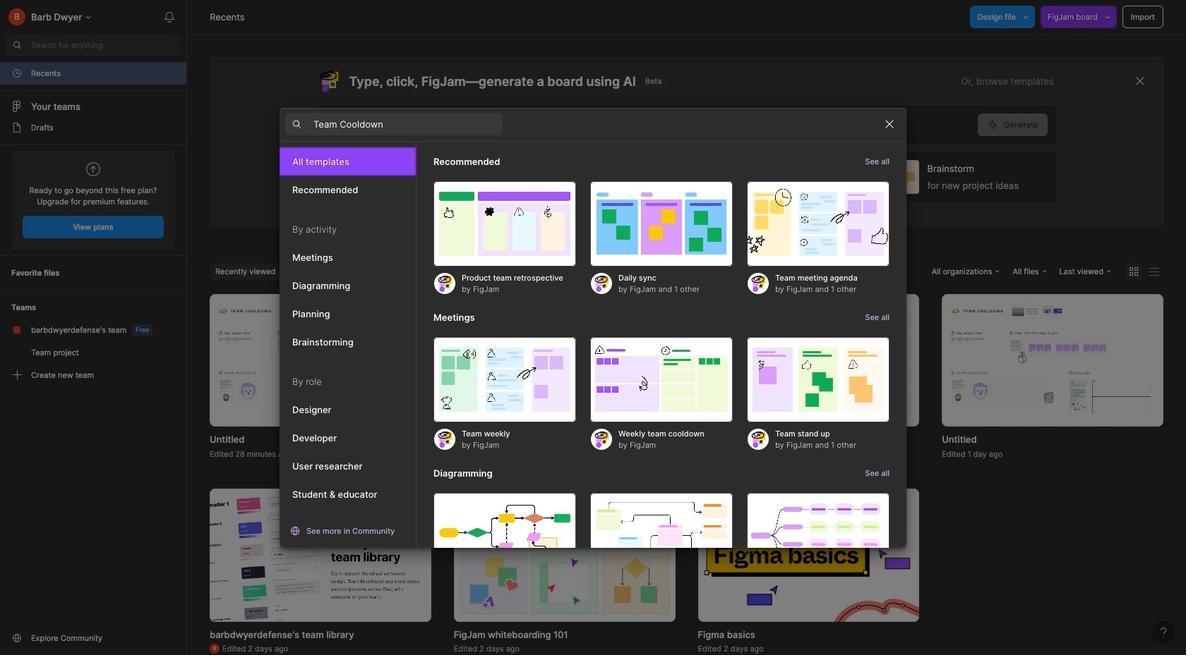 Task type: describe. For each thing, give the bounding box(es) containing it.
recent 16 image
[[11, 68, 23, 79]]

bell 32 image
[[158, 6, 181, 28]]

product team retrospective image
[[434, 181, 576, 267]]

daily sync image
[[590, 181, 733, 267]]

uml diagram image
[[590, 493, 733, 579]]

weekly team cooldown image
[[590, 337, 733, 423]]

Ex: A weekly team meeting, starting with an ice breaker field
[[317, 105, 978, 145]]

Search for anything text field
[[31, 40, 181, 51]]

mindmap image
[[747, 493, 890, 579]]



Task type: locate. For each thing, give the bounding box(es) containing it.
community 16 image
[[11, 633, 23, 645]]

search 32 image
[[6, 34, 28, 56]]

diagram basics image
[[434, 493, 576, 579]]

file thumbnail image
[[217, 303, 424, 418], [461, 303, 668, 418], [705, 303, 912, 418], [949, 303, 1157, 418], [210, 490, 431, 622], [454, 490, 675, 622], [698, 490, 920, 622]]

Search templates text field
[[314, 116, 503, 133]]

page 16 image
[[11, 122, 23, 133]]

dialog
[[280, 107, 907, 607]]

team stand up image
[[747, 337, 890, 423]]

team meeting agenda image
[[747, 181, 890, 267]]

team weekly image
[[434, 337, 576, 423]]



Task type: vqa. For each thing, say whether or not it's contained in the screenshot.
SEARCH TEMPLATES text field
yes



